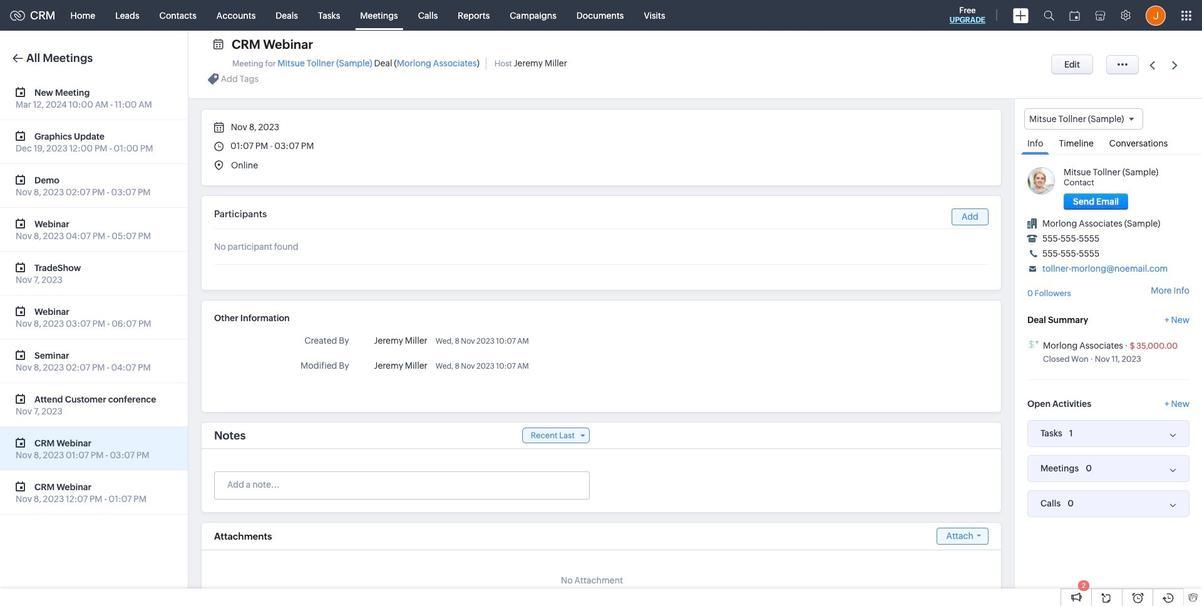 Task type: describe. For each thing, give the bounding box(es) containing it.
logo image
[[10, 10, 25, 20]]

Add a note... field
[[215, 479, 589, 491]]

profile image
[[1146, 5, 1166, 25]]

create menu image
[[1013, 8, 1029, 23]]

next record image
[[1172, 61, 1181, 69]]

search element
[[1037, 0, 1062, 31]]

create menu element
[[1006, 0, 1037, 30]]



Task type: locate. For each thing, give the bounding box(es) containing it.
calendar image
[[1070, 10, 1080, 20]]

None field
[[1025, 108, 1144, 130]]

search image
[[1044, 10, 1055, 21]]

previous record image
[[1150, 61, 1156, 69]]

profile element
[[1139, 0, 1174, 30]]

None button
[[1052, 54, 1094, 75], [1064, 194, 1129, 210], [1052, 54, 1094, 75], [1064, 194, 1129, 210]]



Task type: vqa. For each thing, say whether or not it's contained in the screenshot.
The Add A Note... field
yes



